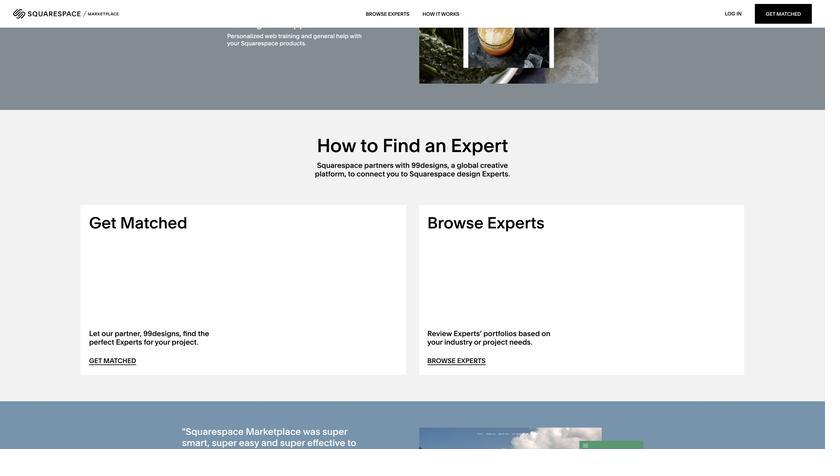 Task type: describe. For each thing, give the bounding box(es) containing it.
0 vertical spatial browse
[[366, 11, 387, 17]]

smart,
[[182, 437, 210, 449]]

creative
[[480, 161, 508, 170]]

general
[[313, 32, 335, 40]]

2 for get matched
[[94, 327, 98, 336]]

recommended
[[128, 327, 180, 336]]

3 for get
[[94, 342, 98, 351]]

0 vertical spatial expert
[[451, 134, 508, 157]]

web
[[265, 32, 277, 40]]

2 for browse experts
[[432, 327, 436, 336]]

0 for 0 2 . review recommended experts
[[89, 327, 94, 336]]

get matched inside 'link'
[[766, 11, 801, 17]]

"squarespace
[[182, 426, 244, 438]]

1 vertical spatial get matched
[[89, 213, 187, 233]]

browse experts link
[[366, 4, 410, 24]]

log in
[[725, 11, 742, 17]]

to inside "squarespace marketplace was super smart, super easy and super effective to use. i found my designer the same d
[[348, 437, 356, 449]]

0 horizontal spatial super
[[212, 437, 237, 449]]

personalized
[[227, 32, 264, 40]]

i
[[202, 449, 205, 449]]

favorites
[[148, 342, 178, 351]]

global
[[457, 161, 479, 170]]

1 horizontal spatial you
[[501, 327, 513, 336]]

select
[[440, 327, 462, 336]]

your inside training and support personalized web training and general help with your squarespace products.
[[227, 40, 240, 47]]

3 for browse
[[432, 342, 436, 351]]

support
[[283, 19, 318, 30]]

in
[[737, 11, 742, 17]]

to up the partners
[[361, 134, 378, 157]]

get inside 'link'
[[766, 11, 776, 17]]

them
[[460, 342, 478, 351]]

the inside "squarespace marketplace was super smart, super easy and super effective to use. i found my designer the same d
[[291, 449, 306, 449]]

how to find an expert
[[317, 134, 508, 157]]

2 vertical spatial get matched
[[89, 357, 136, 365]]

0 for 0 2 . select the expert you like
[[428, 327, 432, 336]]

1 vertical spatial browse
[[428, 213, 484, 233]]

design
[[457, 170, 481, 179]]

1 vertical spatial browse experts
[[428, 213, 545, 233]]

send
[[440, 342, 458, 351]]

get matched link
[[755, 4, 812, 24]]

like
[[515, 327, 527, 336]]

how for how to find an expert
[[317, 134, 356, 157]]

training
[[227, 19, 262, 30]]

how it works link
[[423, 4, 460, 24]]

with inside training and support personalized web training and general help with your squarespace products.
[[350, 32, 362, 40]]

to left connect
[[348, 170, 355, 179]]

partners
[[364, 161, 394, 170]]

find
[[383, 134, 421, 157]]

1 vertical spatial and
[[301, 32, 312, 40]]

1 horizontal spatial super
[[280, 437, 305, 449]]

and inside "squarespace marketplace was super smart, super easy and super effective to use. i found my designer the same d
[[261, 437, 278, 449]]

connect
[[357, 170, 385, 179]]

1 vertical spatial matched
[[120, 213, 187, 233]]

training and support personalized web training and general help with your squarespace products.
[[227, 19, 362, 47]]

an
[[425, 134, 447, 157]]

. for review
[[98, 327, 99, 336]]

squarespace marketplace image
[[13, 9, 119, 19]]

0 2 . select the expert you like
[[428, 327, 527, 336]]



Task type: locate. For each thing, give the bounding box(es) containing it.
0 left send
[[428, 342, 432, 351]]

0 left select
[[428, 327, 432, 336]]

→ for matched
[[131, 357, 136, 365]]

0 vertical spatial get
[[766, 11, 776, 17]]

1 horizontal spatial the
[[464, 327, 475, 336]]

0 vertical spatial the
[[464, 327, 475, 336]]

super up same
[[323, 426, 348, 438]]

my
[[235, 449, 248, 449]]

products.
[[280, 40, 307, 47]]

how inside 'link'
[[423, 11, 435, 17]]

0 horizontal spatial your
[[131, 342, 146, 351]]

→ down 0 3 . contact your favorites
[[131, 357, 136, 365]]

1 vertical spatial expert
[[477, 327, 499, 336]]

0 3 . send them your project
[[428, 342, 521, 351]]

0 for 0 3 . contact your favorites
[[89, 342, 94, 351]]

1 horizontal spatial →
[[481, 357, 486, 365]]

2 left select
[[432, 327, 436, 336]]

0 vertical spatial browse experts
[[366, 11, 410, 17]]

you
[[387, 170, 399, 179], [501, 327, 513, 336]]

2 vertical spatial browse
[[428, 357, 456, 365]]

0 2 . review recommended experts
[[89, 327, 208, 336]]

browse
[[366, 11, 387, 17], [428, 213, 484, 233], [428, 357, 456, 365]]

squarespace partners with 99designs, a global creative platform, to connect you to squarespace design experts.
[[315, 161, 510, 179]]

the left same
[[291, 449, 306, 449]]

1 horizontal spatial how
[[423, 11, 435, 17]]

0 for 0 3 . send them your project
[[428, 342, 432, 351]]

use.
[[182, 449, 200, 449]]

1 vertical spatial you
[[501, 327, 513, 336]]

how left it
[[423, 11, 435, 17]]

0 vertical spatial you
[[387, 170, 399, 179]]

0
[[89, 327, 94, 336], [428, 327, 432, 336], [89, 342, 94, 351], [428, 342, 432, 351]]

. for contact
[[98, 342, 99, 351]]

expert
[[451, 134, 508, 157], [477, 327, 499, 336]]

matched
[[777, 11, 801, 17], [120, 213, 187, 233], [103, 357, 136, 365]]

to right effective
[[348, 437, 356, 449]]

browse experts
[[366, 11, 410, 17], [428, 213, 545, 233], [428, 357, 486, 365]]

. for select
[[436, 327, 438, 336]]

0 horizontal spatial 2
[[94, 327, 98, 336]]

you left like
[[501, 327, 513, 336]]

3 left contact
[[94, 342, 98, 351]]

3 left send
[[432, 342, 436, 351]]

2 horizontal spatial squarespace
[[410, 170, 455, 179]]

how
[[423, 11, 435, 17], [317, 134, 356, 157]]

"squarespace marketplace was super smart, super easy and super effective to use. i found my designer the same d
[[182, 426, 356, 449]]

how up the platform,
[[317, 134, 356, 157]]

it
[[436, 11, 440, 17]]

0 horizontal spatial you
[[387, 170, 399, 179]]

help
[[336, 32, 349, 40]]

2 vertical spatial browse experts
[[428, 357, 486, 365]]

0 left review
[[89, 327, 94, 336]]

get matched
[[766, 11, 801, 17], [89, 213, 187, 233], [89, 357, 136, 365]]

1 2 from the left
[[94, 327, 98, 336]]

to right the partners
[[401, 170, 408, 179]]

2 vertical spatial get
[[89, 357, 102, 365]]

super
[[323, 426, 348, 438], [212, 437, 237, 449], [280, 437, 305, 449]]

→
[[131, 357, 136, 365], [481, 357, 486, 365]]

marketplace
[[246, 426, 301, 438]]

0 horizontal spatial squarespace
[[241, 40, 278, 47]]

2 → from the left
[[481, 357, 486, 365]]

found
[[207, 449, 233, 449]]

you inside squarespace partners with 99designs, a global creative platform, to connect you to squarespace design experts.
[[387, 170, 399, 179]]

the up them
[[464, 327, 475, 336]]

0 horizontal spatial →
[[131, 357, 136, 365]]

experts.
[[482, 170, 510, 179]]

with
[[350, 32, 362, 40], [395, 161, 410, 170]]

1 vertical spatial the
[[291, 449, 306, 449]]

and down support
[[301, 32, 312, 40]]

log in link
[[725, 11, 742, 17]]

2 3 from the left
[[432, 342, 436, 351]]

matched inside 'link'
[[777, 11, 801, 17]]

experts
[[388, 11, 410, 17], [487, 213, 545, 233], [181, 327, 208, 336], [457, 357, 486, 365]]

2 vertical spatial matched
[[103, 357, 136, 365]]

2 2 from the left
[[432, 327, 436, 336]]

review
[[102, 327, 127, 336]]

super left same
[[280, 437, 305, 449]]

works
[[441, 11, 460, 17]]

was
[[303, 426, 320, 438]]

1 vertical spatial with
[[395, 161, 410, 170]]

2 left review
[[94, 327, 98, 336]]

→ for experts
[[481, 357, 486, 365]]

2 horizontal spatial your
[[479, 342, 495, 351]]

0 vertical spatial matched
[[777, 11, 801, 17]]

project
[[496, 342, 521, 351]]

you right connect
[[387, 170, 399, 179]]

squarespace
[[241, 40, 278, 47], [317, 161, 363, 170], [410, 170, 455, 179]]

contact
[[102, 342, 129, 351]]

2 vertical spatial and
[[261, 437, 278, 449]]

2
[[94, 327, 98, 336], [432, 327, 436, 336]]

with down find
[[395, 161, 410, 170]]

platform,
[[315, 170, 346, 179]]

how for how it works
[[423, 11, 435, 17]]

effective
[[307, 437, 345, 449]]

99designs,
[[412, 161, 450, 170]]

3
[[94, 342, 98, 351], [432, 342, 436, 351]]

. left contact
[[98, 342, 99, 351]]

0 vertical spatial get matched
[[766, 11, 801, 17]]

→ down 0 3 . send them your project
[[481, 357, 486, 365]]

designer
[[250, 449, 289, 449]]

1 → from the left
[[131, 357, 136, 365]]

. left review
[[98, 327, 99, 336]]

0 vertical spatial and
[[264, 19, 281, 30]]

1 vertical spatial how
[[317, 134, 356, 157]]

your down the training
[[227, 40, 240, 47]]

with inside squarespace partners with 99designs, a global creative platform, to connect you to squarespace design experts.
[[395, 161, 410, 170]]

.
[[98, 327, 99, 336], [436, 327, 438, 336], [98, 342, 99, 351], [436, 342, 438, 351]]

0 horizontal spatial how
[[317, 134, 356, 157]]

0 horizontal spatial with
[[350, 32, 362, 40]]

1 horizontal spatial your
[[227, 40, 240, 47]]

a
[[451, 161, 455, 170]]

same
[[308, 449, 332, 449]]

0 horizontal spatial the
[[291, 449, 306, 449]]

with right help
[[350, 32, 362, 40]]

your down '0 2 . select the expert you like'
[[479, 342, 495, 351]]

0 horizontal spatial 3
[[94, 342, 98, 351]]

1 horizontal spatial 2
[[432, 327, 436, 336]]

0 vertical spatial how
[[423, 11, 435, 17]]

easy
[[239, 437, 259, 449]]

training
[[278, 32, 300, 40]]

1 horizontal spatial 3
[[432, 342, 436, 351]]

. left select
[[436, 327, 438, 336]]

1 3 from the left
[[94, 342, 98, 351]]

to
[[361, 134, 378, 157], [348, 170, 355, 179], [401, 170, 408, 179], [348, 437, 356, 449]]

1 horizontal spatial with
[[395, 161, 410, 170]]

. left send
[[436, 342, 438, 351]]

the
[[464, 327, 475, 336], [291, 449, 306, 449]]

0 vertical spatial with
[[350, 32, 362, 40]]

super right i
[[212, 437, 237, 449]]

2 horizontal spatial super
[[323, 426, 348, 438]]

get
[[766, 11, 776, 17], [89, 213, 117, 233], [89, 357, 102, 365]]

expert up "global"
[[451, 134, 508, 157]]

0 3 . contact your favorites
[[89, 342, 178, 351]]

0 left contact
[[89, 342, 94, 351]]

how it works
[[423, 11, 460, 17]]

and right easy
[[261, 437, 278, 449]]

. for send
[[436, 342, 438, 351]]

your down 0 2 . review recommended experts
[[131, 342, 146, 351]]

and
[[264, 19, 281, 30], [301, 32, 312, 40], [261, 437, 278, 449]]

expert up 0 3 . send them your project
[[477, 327, 499, 336]]

log
[[725, 11, 736, 17]]

squarespace inside training and support personalized web training and general help with your squarespace products.
[[241, 40, 278, 47]]

your
[[227, 40, 240, 47], [131, 342, 146, 351], [479, 342, 495, 351]]

and up the web
[[264, 19, 281, 30]]

1 horizontal spatial squarespace
[[317, 161, 363, 170]]

1 vertical spatial get
[[89, 213, 117, 233]]



Task type: vqa. For each thing, say whether or not it's contained in the screenshot.
expertly
no



